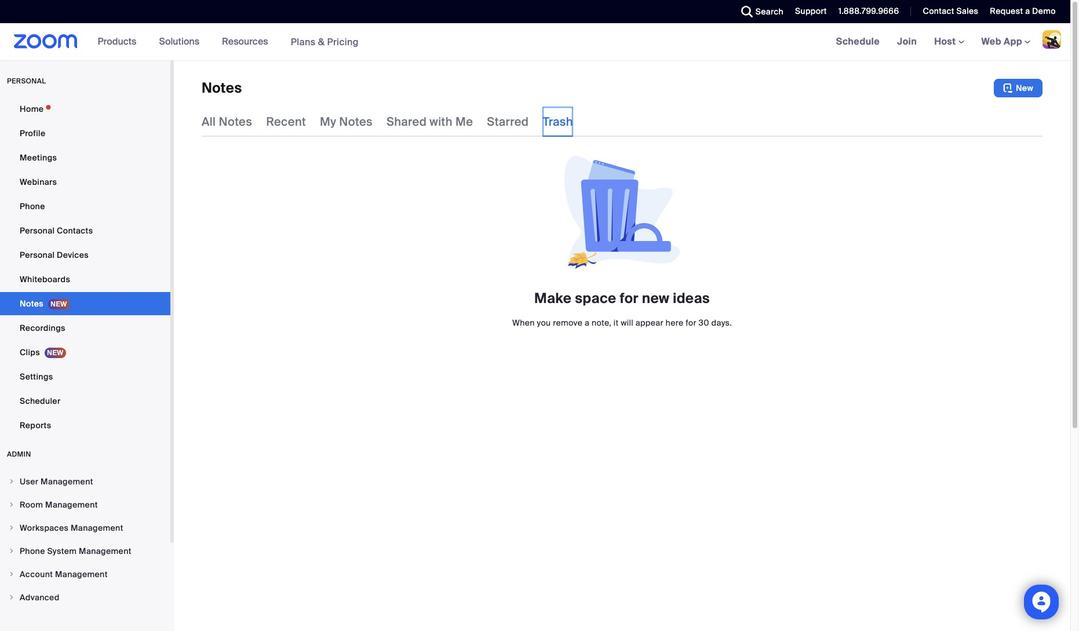 Task type: vqa. For each thing, say whether or not it's contained in the screenshot.
Phone within Personal Menu menu
yes



Task type: describe. For each thing, give the bounding box(es) containing it.
recent
[[266, 114, 306, 129]]

new
[[642, 289, 670, 307]]

personal for personal contacts
[[20, 225, 55, 236]]

management for user management
[[41, 477, 93, 487]]

make
[[534, 289, 572, 307]]

user
[[20, 477, 38, 487]]

when
[[512, 318, 535, 328]]

remove
[[553, 318, 583, 328]]

1 vertical spatial a
[[585, 318, 590, 328]]

days.
[[712, 318, 732, 328]]

recordings
[[20, 323, 65, 333]]

shared
[[387, 114, 427, 129]]

ideas
[[673, 289, 710, 307]]

account management
[[20, 569, 108, 580]]

right image for room management
[[8, 501, 15, 508]]

my
[[320, 114, 336, 129]]

personal devices
[[20, 250, 89, 260]]

0 vertical spatial for
[[620, 289, 639, 307]]

phone for phone system management
[[20, 546, 45, 556]]

notes inside notes 'link'
[[20, 299, 43, 309]]

clips
[[20, 347, 40, 358]]

webinars link
[[0, 170, 170, 194]]

sales
[[957, 6, 979, 16]]

management for room management
[[45, 500, 98, 510]]

my notes
[[320, 114, 373, 129]]

notes up all notes
[[202, 79, 242, 97]]

host
[[935, 35, 959, 48]]

room management menu item
[[0, 494, 170, 516]]

notes link
[[0, 292, 170, 315]]

pricing
[[327, 36, 359, 48]]

0 vertical spatial a
[[1026, 6, 1030, 16]]

resources
[[222, 35, 268, 48]]

tabs of all notes page tab list
[[202, 107, 573, 137]]

starred
[[487, 114, 529, 129]]

right image for phone
[[8, 548, 15, 555]]

settings
[[20, 372, 53, 382]]

search button
[[733, 0, 787, 23]]

scheduler link
[[0, 390, 170, 413]]

clips link
[[0, 341, 170, 364]]

&
[[318, 36, 325, 48]]

management for workspaces management
[[71, 523, 123, 533]]

management down workspaces management menu item
[[79, 546, 131, 556]]

meetings navigation
[[828, 23, 1071, 61]]

demo
[[1032, 6, 1056, 16]]

meetings link
[[0, 146, 170, 169]]

right image for user
[[8, 478, 15, 485]]

product information navigation
[[89, 23, 367, 61]]

request a demo
[[990, 6, 1056, 16]]

room management
[[20, 500, 98, 510]]

recordings link
[[0, 317, 170, 340]]

plans & pricing
[[291, 36, 359, 48]]

user management menu item
[[0, 471, 170, 493]]

web app
[[982, 35, 1023, 48]]

phone system management menu item
[[0, 540, 170, 562]]

join link
[[889, 23, 926, 60]]

schedule link
[[828, 23, 889, 60]]

note,
[[592, 318, 612, 328]]

profile
[[20, 128, 45, 139]]

personal contacts link
[[0, 219, 170, 242]]

appear
[[636, 318, 664, 328]]

webinars
[[20, 177, 57, 187]]

profile link
[[0, 122, 170, 145]]

space
[[575, 289, 617, 307]]

contact
[[923, 6, 955, 16]]

whiteboards
[[20, 274, 70, 285]]

user management
[[20, 477, 93, 487]]

system
[[47, 546, 77, 556]]

personal
[[7, 77, 46, 86]]

when you remove a note, it will appear here for 30 days.
[[512, 318, 732, 328]]

workspaces management menu item
[[0, 517, 170, 539]]

me
[[456, 114, 473, 129]]

1.888.799.9666
[[839, 6, 899, 16]]

home
[[20, 104, 44, 114]]

products
[[98, 35, 136, 48]]

right image for workspaces
[[8, 525, 15, 532]]

home link
[[0, 97, 170, 121]]



Task type: locate. For each thing, give the bounding box(es) containing it.
join
[[897, 35, 917, 48]]

right image inside account management menu item
[[8, 571, 15, 578]]

plans & pricing link
[[291, 36, 359, 48], [291, 36, 359, 48]]

1 vertical spatial right image
[[8, 571, 15, 578]]

right image inside workspaces management menu item
[[8, 525, 15, 532]]

1 phone from the top
[[20, 201, 45, 212]]

schedule
[[836, 35, 880, 48]]

2 personal from the top
[[20, 250, 55, 260]]

solutions button
[[159, 23, 205, 60]]

0 vertical spatial personal
[[20, 225, 55, 236]]

for
[[620, 289, 639, 307], [686, 318, 697, 328]]

admin
[[7, 450, 31, 459]]

app
[[1004, 35, 1023, 48]]

phone down the webinars
[[20, 201, 45, 212]]

2 right image from the top
[[8, 571, 15, 578]]

management up advanced menu item
[[55, 569, 108, 580]]

a left demo
[[1026, 6, 1030, 16]]

advanced
[[20, 592, 60, 603]]

a left note,
[[585, 318, 590, 328]]

1 vertical spatial for
[[686, 318, 697, 328]]

request
[[990, 6, 1023, 16]]

phone link
[[0, 195, 170, 218]]

phone up account
[[20, 546, 45, 556]]

support link
[[787, 0, 830, 23], [795, 6, 827, 16]]

room
[[20, 500, 43, 510]]

right image inside phone system management menu item
[[8, 548, 15, 555]]

0 vertical spatial right image
[[8, 501, 15, 508]]

whiteboards link
[[0, 268, 170, 291]]

contact sales link
[[914, 0, 982, 23], [923, 6, 979, 16]]

reports link
[[0, 414, 170, 437]]

1 right image from the top
[[8, 501, 15, 508]]

1 horizontal spatial a
[[1026, 6, 1030, 16]]

support
[[795, 6, 827, 16]]

1.888.799.9666 button
[[830, 0, 902, 23], [839, 6, 899, 16]]

profile picture image
[[1043, 30, 1061, 49]]

personal contacts
[[20, 225, 93, 236]]

right image left advanced
[[8, 594, 15, 601]]

account
[[20, 569, 53, 580]]

management down the room management menu item
[[71, 523, 123, 533]]

plans
[[291, 36, 316, 48]]

2 right image from the top
[[8, 525, 15, 532]]

notes up recordings
[[20, 299, 43, 309]]

personal
[[20, 225, 55, 236], [20, 250, 55, 260]]

right image for account management
[[8, 571, 15, 578]]

products button
[[98, 23, 142, 60]]

30
[[699, 318, 709, 328]]

new
[[1016, 83, 1034, 93]]

with
[[430, 114, 453, 129]]

right image inside advanced menu item
[[8, 594, 15, 601]]

phone
[[20, 201, 45, 212], [20, 546, 45, 556]]

0 horizontal spatial a
[[585, 318, 590, 328]]

workspaces management
[[20, 523, 123, 533]]

banner containing products
[[0, 23, 1071, 61]]

scheduler
[[20, 396, 61, 406]]

0 vertical spatial phone
[[20, 201, 45, 212]]

here
[[666, 318, 684, 328]]

personal for personal devices
[[20, 250, 55, 260]]

management up room management
[[41, 477, 93, 487]]

3 right image from the top
[[8, 548, 15, 555]]

1 vertical spatial personal
[[20, 250, 55, 260]]

right image
[[8, 478, 15, 485], [8, 525, 15, 532], [8, 548, 15, 555], [8, 594, 15, 601]]

all
[[202, 114, 216, 129]]

right image left user
[[8, 478, 15, 485]]

management up workspaces management on the bottom
[[45, 500, 98, 510]]

right image left system
[[8, 548, 15, 555]]

right image inside user management menu item
[[8, 478, 15, 485]]

personal menu menu
[[0, 97, 170, 438]]

banner
[[0, 23, 1071, 61]]

you
[[537, 318, 551, 328]]

personal up whiteboards
[[20, 250, 55, 260]]

phone for phone
[[20, 201, 45, 212]]

solutions
[[159, 35, 199, 48]]

contact sales
[[923, 6, 979, 16]]

all notes
[[202, 114, 252, 129]]

right image left room
[[8, 501, 15, 508]]

phone system management
[[20, 546, 131, 556]]

advanced menu item
[[0, 587, 170, 609]]

web app button
[[982, 35, 1031, 48]]

1 right image from the top
[[8, 478, 15, 485]]

management for account management
[[55, 569, 108, 580]]

trash
[[543, 114, 573, 129]]

2 phone from the top
[[20, 546, 45, 556]]

for up the will
[[620, 289, 639, 307]]

personal devices link
[[0, 243, 170, 267]]

1 personal from the top
[[20, 225, 55, 236]]

account management menu item
[[0, 563, 170, 585]]

notes right all
[[219, 114, 252, 129]]

right image inside the room management menu item
[[8, 501, 15, 508]]

1 horizontal spatial for
[[686, 318, 697, 328]]

notes right my on the top left of page
[[339, 114, 373, 129]]

admin menu menu
[[0, 471, 170, 610]]

search
[[756, 6, 784, 17]]

reports
[[20, 420, 51, 431]]

settings link
[[0, 365, 170, 388]]

a
[[1026, 6, 1030, 16], [585, 318, 590, 328]]

shared with me
[[387, 114, 473, 129]]

resources button
[[222, 23, 273, 60]]

zoom logo image
[[14, 34, 77, 49]]

workspaces
[[20, 523, 69, 533]]

0 horizontal spatial for
[[620, 289, 639, 307]]

1 vertical spatial phone
[[20, 546, 45, 556]]

personal up personal devices on the top left
[[20, 225, 55, 236]]

right image
[[8, 501, 15, 508], [8, 571, 15, 578]]

will
[[621, 318, 634, 328]]

right image left workspaces
[[8, 525, 15, 532]]

management
[[41, 477, 93, 487], [45, 500, 98, 510], [71, 523, 123, 533], [79, 546, 131, 556], [55, 569, 108, 580]]

phone inside menu item
[[20, 546, 45, 556]]

it
[[614, 318, 619, 328]]

web
[[982, 35, 1002, 48]]

4 right image from the top
[[8, 594, 15, 601]]

for left 30
[[686, 318, 697, 328]]

right image left account
[[8, 571, 15, 578]]

new button
[[994, 79, 1043, 97]]

phone inside personal menu menu
[[20, 201, 45, 212]]

contacts
[[57, 225, 93, 236]]

make space for new ideas
[[534, 289, 710, 307]]

devices
[[57, 250, 89, 260]]

meetings
[[20, 152, 57, 163]]

request a demo link
[[982, 0, 1071, 23], [990, 6, 1056, 16]]

host button
[[935, 35, 964, 48]]



